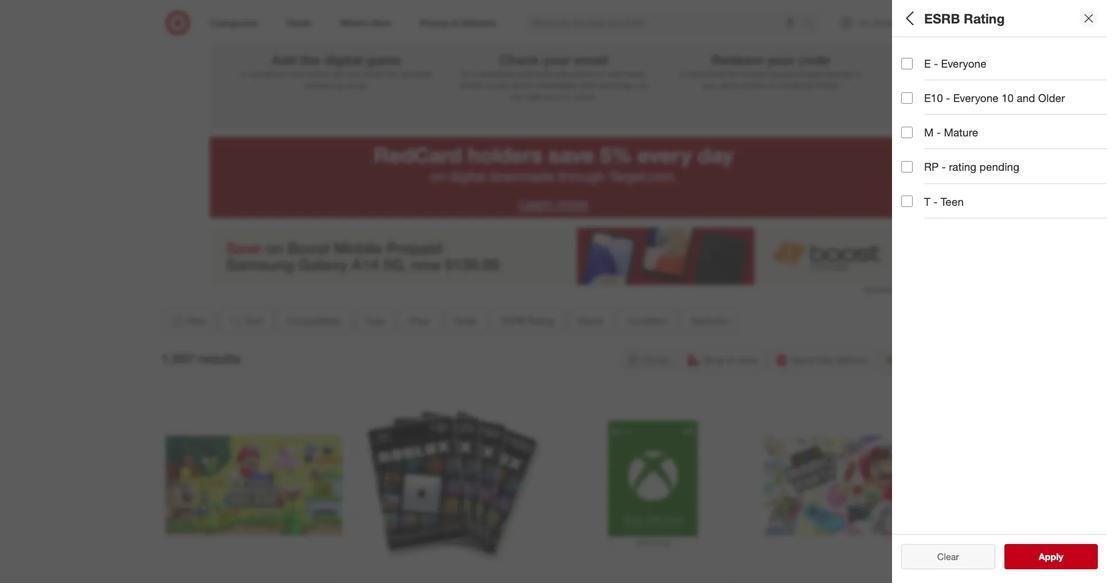 Task type: describe. For each thing, give the bounding box(es) containing it.
rp
[[925, 160, 939, 174]]

sponsored
[[864, 286, 898, 294]]

see
[[1027, 551, 1044, 563]]

apply
[[1040, 551, 1064, 563]]

holders
[[468, 142, 543, 168]]

search
[[799, 18, 826, 30]]

shop in store
[[704, 354, 758, 366]]

- for e
[[935, 57, 939, 70]]

M - Mature checkbox
[[902, 127, 913, 138]]

add the digital game or content to your online cart and follow the checkout process as usual.
[[241, 52, 433, 90]]

in
[[728, 354, 735, 366]]

condition
[[628, 315, 668, 327]]

genre button
[[569, 309, 613, 334]]

t
[[925, 195, 931, 208]]

everyone for e10
[[954, 91, 999, 105]]

your down "redeem"
[[702, 80, 718, 90]]

teen
[[941, 195, 965, 208]]

1 vertical spatial type button
[[356, 309, 395, 334]]

- for rp
[[942, 160, 947, 174]]

you
[[771, 69, 784, 79]]

sort button
[[220, 309, 273, 334]]

same day delivery button
[[770, 348, 877, 373]]

redcard holders save 5% every day
[[374, 142, 734, 168]]

10
[[1002, 91, 1014, 105]]

1 vertical spatial compatibility
[[287, 315, 341, 327]]

shop
[[704, 354, 725, 366]]

e
[[925, 57, 932, 70]]

filters
[[921, 10, 957, 26]]

esrb inside all filters dialog
[[902, 210, 932, 223]]

featured
[[692, 315, 728, 327]]

email
[[575, 52, 609, 68]]

0 horizontal spatial type
[[365, 315, 385, 327]]

your up you
[[768, 52, 795, 68]]

for
[[461, 69, 470, 79]]

- for m
[[937, 126, 942, 139]]

1 horizontal spatial digital
[[449, 168, 486, 185]]

0 horizontal spatial deals button
[[444, 309, 487, 334]]

directly
[[826, 69, 853, 79]]

enjoy!
[[818, 80, 840, 90]]

2 vertical spatial esrb rating
[[501, 315, 554, 327]]

day
[[698, 142, 734, 168]]

learn more
[[520, 196, 588, 212]]

compatibility inside all filters dialog
[[902, 49, 971, 62]]

download inside check your email for a download code and instructions on next steps. emails usually arrive immediately after purchase, but can take up to 4+ hours.
[[479, 69, 514, 79]]

code inside check your email for a download code and instructions on next steps. emails usually arrive immediately after purchase, but can take up to 4+ hours.
[[517, 69, 535, 79]]

but
[[637, 80, 648, 90]]

e10
[[925, 91, 944, 105]]

take
[[526, 92, 541, 101]]

0 horizontal spatial on
[[431, 168, 446, 185]]

e - everyone
[[925, 57, 987, 70]]

clear all
[[932, 551, 965, 563]]

filter button
[[162, 309, 215, 334]]

system
[[743, 80, 768, 90]]

up
[[543, 92, 552, 101]]

price button inside all filters dialog
[[902, 118, 1108, 158]]

results for see results
[[1047, 551, 1076, 563]]

every
[[638, 142, 692, 168]]

deals inside all filters dialog
[[902, 170, 931, 183]]

next
[[608, 69, 623, 79]]

genre
[[578, 315, 604, 327]]

0 vertical spatial deals button
[[902, 158, 1108, 198]]

through
[[559, 168, 605, 185]]

after
[[580, 80, 597, 90]]

more
[[557, 196, 588, 212]]

2 vertical spatial esrb
[[501, 315, 525, 327]]

m
[[925, 126, 934, 139]]

to right directly
[[855, 69, 862, 79]]

follow
[[363, 69, 384, 79]]

m - mature
[[925, 126, 979, 139]]

clear button
[[902, 544, 996, 570]]

redcard
[[374, 142, 462, 168]]

a
[[473, 69, 477, 79]]

2 vertical spatial rating
[[528, 315, 554, 327]]

store
[[738, 354, 758, 366]]

your inside add the digital game or content to your online cart and follow the checkout process as usual.
[[289, 69, 305, 79]]

1 horizontal spatial the
[[386, 69, 397, 79]]

pickup
[[643, 354, 670, 366]]

condition button
[[618, 309, 677, 334]]

esrb rating dialog
[[893, 0, 1108, 584]]

1,557
[[162, 351, 195, 367]]

see results button
[[1005, 544, 1099, 570]]

5%
[[600, 142, 632, 168]]

- for e10
[[947, 91, 951, 105]]

instructions
[[553, 69, 594, 79]]

apply button
[[1005, 544, 1099, 570]]

see results
[[1027, 551, 1076, 563]]

1
[[332, 10, 341, 31]]

0 horizontal spatial compatibility button
[[277, 309, 351, 334]]



Task type: vqa. For each thing, say whether or not it's contained in the screenshot.
Size in THE SIZE L SIZE CHART
no



Task type: locate. For each thing, give the bounding box(es) containing it.
results for 1,557 results
[[198, 351, 241, 367]]

E - Everyone checkbox
[[902, 58, 913, 69]]

-
[[935, 57, 939, 70], [947, 91, 951, 105], [937, 126, 942, 139], [942, 160, 947, 174], [934, 195, 938, 208]]

and inside check your email for a download code and instructions on next steps. emails usually arrive immediately after purchase, but can take up to 4+ hours.
[[537, 69, 550, 79]]

roblox gift card image
[[365, 398, 542, 575]]

type inside all filters dialog
[[902, 89, 926, 102]]

0 horizontal spatial price
[[409, 315, 430, 327]]

rating left genre
[[528, 315, 554, 327]]

or inside redeem your code to download the content you purchased directly to your game system or computer. enjoy!
[[771, 80, 778, 90]]

pickup button
[[621, 348, 678, 373]]

advertisement region
[[210, 228, 898, 285]]

2 download from the left
[[690, 69, 725, 79]]

pending
[[980, 160, 1020, 174]]

1 vertical spatial esrb rating
[[902, 210, 969, 223]]

1 vertical spatial rating
[[935, 210, 969, 223]]

game left 'system'
[[720, 80, 741, 90]]

type button inside all filters dialog
[[902, 77, 1108, 118]]

- right e
[[935, 57, 939, 70]]

day
[[818, 354, 834, 366]]

hours.
[[575, 92, 598, 101]]

or inside add the digital game or content to your online cart and follow the checkout process as usual.
[[241, 69, 248, 79]]

- right "rp"
[[942, 160, 947, 174]]

0 horizontal spatial deals
[[454, 315, 477, 327]]

all
[[902, 10, 918, 26]]

to down the add
[[280, 69, 287, 79]]

0 vertical spatial rating
[[964, 10, 1006, 26]]

results inside button
[[1047, 551, 1076, 563]]

1 horizontal spatial esrb rating button
[[902, 198, 1108, 238]]

0 horizontal spatial content
[[250, 69, 277, 79]]

to right steps.
[[681, 69, 688, 79]]

1 vertical spatial results
[[1047, 551, 1076, 563]]

1 horizontal spatial results
[[1047, 551, 1076, 563]]

1 horizontal spatial compatibility button
[[902, 37, 1108, 77]]

immediately
[[535, 80, 578, 90]]

0 vertical spatial code
[[799, 52, 830, 68]]

same day delivery
[[792, 354, 869, 366]]

and up immediately
[[537, 69, 550, 79]]

esrb inside dialog
[[925, 10, 961, 26]]

rating
[[950, 160, 977, 174]]

1 vertical spatial game
[[720, 80, 741, 90]]

game inside redeem your code to download the content you purchased directly to your game system or computer. enjoy!
[[720, 80, 741, 90]]

super mario party - nintendo switch image
[[765, 398, 942, 575], [765, 398, 942, 575]]

and up usual.
[[347, 69, 361, 79]]

game up follow
[[367, 52, 402, 68]]

0 vertical spatial results
[[198, 351, 241, 367]]

computer.
[[780, 80, 816, 90]]

0 horizontal spatial and
[[347, 69, 361, 79]]

- right 'e10'
[[947, 91, 951, 105]]

1 vertical spatial deals button
[[444, 309, 487, 334]]

1 horizontal spatial on
[[597, 69, 606, 79]]

compatibility button inside all filters dialog
[[902, 37, 1108, 77]]

2 horizontal spatial and
[[1018, 91, 1036, 105]]

1 download from the left
[[479, 69, 514, 79]]

download inside redeem your code to download the content you purchased directly to your game system or computer. enjoy!
[[690, 69, 725, 79]]

What can we help you find? suggestions appear below search field
[[525, 10, 807, 36]]

compatibility
[[902, 49, 971, 62], [287, 315, 341, 327]]

0 horizontal spatial type button
[[356, 309, 395, 334]]

clear inside all filters dialog
[[932, 551, 954, 563]]

the down "redeem"
[[727, 69, 739, 79]]

results right see at the bottom right of page
[[1047, 551, 1076, 563]]

0 vertical spatial price
[[902, 129, 929, 143]]

0 horizontal spatial esrb rating button
[[491, 309, 564, 334]]

cart
[[331, 69, 345, 79]]

1 horizontal spatial type
[[902, 89, 926, 102]]

as
[[337, 80, 345, 90]]

1 vertical spatial compatibility button
[[277, 309, 351, 334]]

everyone right e
[[942, 57, 987, 70]]

esrb rating
[[925, 10, 1006, 26], [902, 210, 969, 223], [501, 315, 554, 327]]

1 horizontal spatial price
[[902, 129, 929, 143]]

1 vertical spatial or
[[771, 80, 778, 90]]

featured button
[[682, 309, 738, 334]]

download down "redeem"
[[690, 69, 725, 79]]

content inside redeem your code to download the content you purchased directly to your game system or computer. enjoy!
[[741, 69, 768, 79]]

0 horizontal spatial price button
[[399, 309, 440, 334]]

save
[[549, 142, 595, 168]]

deals button
[[902, 158, 1108, 198], [444, 309, 487, 334]]

1 vertical spatial price button
[[399, 309, 440, 334]]

esrb rating inside all filters dialog
[[902, 210, 969, 223]]

1 horizontal spatial price button
[[902, 118, 1108, 158]]

E10 - Everyone 10 and Older checkbox
[[902, 92, 913, 104]]

0 vertical spatial type button
[[902, 77, 1108, 118]]

checkout
[[400, 69, 433, 79]]

can
[[510, 92, 523, 101]]

0 horizontal spatial or
[[241, 69, 248, 79]]

0 vertical spatial or
[[241, 69, 248, 79]]

shop in store button
[[682, 348, 766, 373]]

esrb
[[925, 10, 961, 26], [902, 210, 932, 223], [501, 315, 525, 327]]

price
[[902, 129, 929, 143], [409, 315, 430, 327]]

1 vertical spatial on
[[431, 168, 446, 185]]

rating right filters on the right of the page
[[964, 10, 1006, 26]]

on inside check your email for a download code and instructions on next steps. emails usually arrive immediately after purchase, but can take up to 4+ hours.
[[597, 69, 606, 79]]

download
[[479, 69, 514, 79], [690, 69, 725, 79]]

1 horizontal spatial game
[[720, 80, 741, 90]]

esrb rating inside dialog
[[925, 10, 1006, 26]]

1 horizontal spatial download
[[690, 69, 725, 79]]

everyone for e
[[942, 57, 987, 70]]

- for t
[[934, 195, 938, 208]]

rating inside dialog
[[964, 10, 1006, 26]]

0 vertical spatial compatibility
[[902, 49, 971, 62]]

your up the instructions
[[543, 52, 571, 68]]

price button
[[902, 118, 1108, 158], [399, 309, 440, 334]]

rating inside all filters dialog
[[935, 210, 969, 223]]

clear inside esrb rating dialog
[[938, 551, 960, 563]]

to inside add the digital game or content to your online cart and follow the checkout process as usual.
[[280, 69, 287, 79]]

2 horizontal spatial the
[[727, 69, 739, 79]]

on digital downloads through target.com.
[[431, 168, 677, 185]]

target.com.
[[609, 168, 677, 185]]

to right up at the left of page
[[555, 92, 562, 101]]

purchase,
[[599, 80, 634, 90]]

0 vertical spatial esrb rating button
[[902, 198, 1108, 238]]

0 vertical spatial digital
[[324, 52, 363, 68]]

content inside add the digital game or content to your online cart and follow the checkout process as usual.
[[250, 69, 277, 79]]

RP - rating pending checkbox
[[902, 161, 913, 173]]

new super mario bros u deluxe - nintendo switch image
[[166, 398, 343, 575], [166, 398, 343, 575]]

2 clear from the left
[[938, 551, 960, 563]]

- right m
[[937, 126, 942, 139]]

your inside check your email for a download code and instructions on next steps. emails usually arrive immediately after purchase, but can take up to 4+ hours.
[[543, 52, 571, 68]]

all filters dialog
[[893, 0, 1108, 584]]

1 vertical spatial type
[[365, 315, 385, 327]]

everyone left the 10
[[954, 91, 999, 105]]

1 vertical spatial code
[[517, 69, 535, 79]]

code up arrive
[[517, 69, 535, 79]]

on
[[597, 69, 606, 79], [431, 168, 446, 185]]

0 vertical spatial everyone
[[942, 57, 987, 70]]

Include out of stock checkbox
[[902, 450, 913, 462]]

- right the t
[[934, 195, 938, 208]]

0 horizontal spatial the
[[300, 52, 320, 68]]

0 vertical spatial type
[[902, 89, 926, 102]]

1 content from the left
[[250, 69, 277, 79]]

price inside all filters dialog
[[902, 129, 929, 143]]

mature
[[945, 126, 979, 139]]

digital inside add the digital game or content to your online cart and follow the checkout process as usual.
[[324, 52, 363, 68]]

T - Teen checkbox
[[902, 196, 913, 207]]

0 vertical spatial on
[[597, 69, 606, 79]]

1 clear from the left
[[932, 551, 954, 563]]

sort
[[245, 315, 263, 327]]

clear all button
[[902, 544, 996, 570]]

emails
[[460, 80, 483, 90]]

0 vertical spatial esrb
[[925, 10, 961, 26]]

check your email for a download code and instructions on next steps. emails usually arrive immediately after purchase, but can take up to 4+ hours.
[[460, 52, 648, 101]]

online
[[307, 69, 328, 79]]

type
[[902, 89, 926, 102], [365, 315, 385, 327]]

the inside redeem your code to download the content you purchased directly to your game system or computer. enjoy!
[[727, 69, 739, 79]]

digital down holders
[[449, 168, 486, 185]]

filter
[[186, 315, 206, 327]]

0 vertical spatial price button
[[902, 118, 1108, 158]]

all filters
[[902, 10, 957, 26]]

0 horizontal spatial code
[[517, 69, 535, 79]]

content up 'system'
[[741, 69, 768, 79]]

search button
[[799, 10, 826, 38]]

1 vertical spatial esrb
[[902, 210, 932, 223]]

1 vertical spatial everyone
[[954, 91, 999, 105]]

results right 1,557
[[198, 351, 241, 367]]

1 horizontal spatial and
[[537, 69, 550, 79]]

0 vertical spatial deals
[[902, 170, 931, 183]]

1 vertical spatial deals
[[454, 315, 477, 327]]

the up online
[[300, 52, 320, 68]]

code inside redeem your code to download the content you purchased directly to your game system or computer. enjoy!
[[799, 52, 830, 68]]

rating down teen
[[935, 210, 969, 223]]

content
[[250, 69, 277, 79], [741, 69, 768, 79]]

0 horizontal spatial compatibility
[[287, 315, 341, 327]]

code up purchased at top
[[799, 52, 830, 68]]

2 content from the left
[[741, 69, 768, 79]]

download up usually on the left top
[[479, 69, 514, 79]]

delivery
[[836, 354, 869, 366]]

4+
[[564, 92, 573, 101]]

and inside esrb rating dialog
[[1018, 91, 1036, 105]]

same
[[792, 354, 815, 366]]

check
[[499, 52, 540, 68]]

0 horizontal spatial digital
[[324, 52, 363, 68]]

usual.
[[347, 80, 368, 90]]

1 horizontal spatial compatibility
[[902, 49, 971, 62]]

your down the add
[[289, 69, 305, 79]]

downloads
[[489, 168, 555, 185]]

redeem your code to download the content you purchased directly to your game system or computer. enjoy!
[[681, 52, 862, 90]]

digital up cart
[[324, 52, 363, 68]]

1 vertical spatial price
[[409, 315, 430, 327]]

learn
[[520, 196, 554, 212]]

purchased
[[786, 69, 824, 79]]

and
[[347, 69, 361, 79], [537, 69, 550, 79], [1018, 91, 1036, 105]]

t - teen
[[925, 195, 965, 208]]

1,557 results
[[162, 351, 241, 367]]

e10 - everyone 10 and older
[[925, 91, 1066, 105]]

clear for clear all
[[932, 551, 954, 563]]

1 horizontal spatial deals
[[902, 170, 931, 183]]

and right the 10
[[1018, 91, 1036, 105]]

1 vertical spatial digital
[[449, 168, 486, 185]]

0 vertical spatial esrb rating
[[925, 10, 1006, 26]]

content down the add
[[250, 69, 277, 79]]

0 vertical spatial game
[[367, 52, 402, 68]]

1 horizontal spatial code
[[799, 52, 830, 68]]

on left next
[[597, 69, 606, 79]]

on down redcard on the left top of the page
[[431, 168, 446, 185]]

rp - rating pending
[[925, 160, 1020, 174]]

and inside add the digital game or content to your online cart and follow the checkout process as usual.
[[347, 69, 361, 79]]

clear for clear
[[938, 551, 960, 563]]

game inside add the digital game or content to your online cart and follow the checkout process as usual.
[[367, 52, 402, 68]]

the right follow
[[386, 69, 397, 79]]

0 horizontal spatial download
[[479, 69, 514, 79]]

add
[[272, 52, 297, 68]]

0 horizontal spatial results
[[198, 351, 241, 367]]

redeem
[[712, 52, 764, 68]]

game
[[367, 52, 402, 68], [720, 80, 741, 90]]

the
[[300, 52, 320, 68], [386, 69, 397, 79], [727, 69, 739, 79]]

usually
[[485, 80, 510, 90]]

xbox gift card (digital) image
[[565, 398, 742, 575], [565, 398, 742, 575]]

all
[[956, 551, 965, 563]]

type button
[[902, 77, 1108, 118], [356, 309, 395, 334]]

steps.
[[626, 69, 647, 79]]

1 horizontal spatial content
[[741, 69, 768, 79]]

0 horizontal spatial game
[[367, 52, 402, 68]]

older
[[1039, 91, 1066, 105]]

1 horizontal spatial deals button
[[902, 158, 1108, 198]]

1 horizontal spatial or
[[771, 80, 778, 90]]

process
[[305, 80, 334, 90]]

2
[[549, 10, 559, 31]]

to inside check your email for a download code and instructions on next steps. emails usually arrive immediately after purchase, but can take up to 4+ hours.
[[555, 92, 562, 101]]

3
[[767, 10, 776, 31]]

1 horizontal spatial type button
[[902, 77, 1108, 118]]

0 vertical spatial compatibility button
[[902, 37, 1108, 77]]

1 vertical spatial esrb rating button
[[491, 309, 564, 334]]



